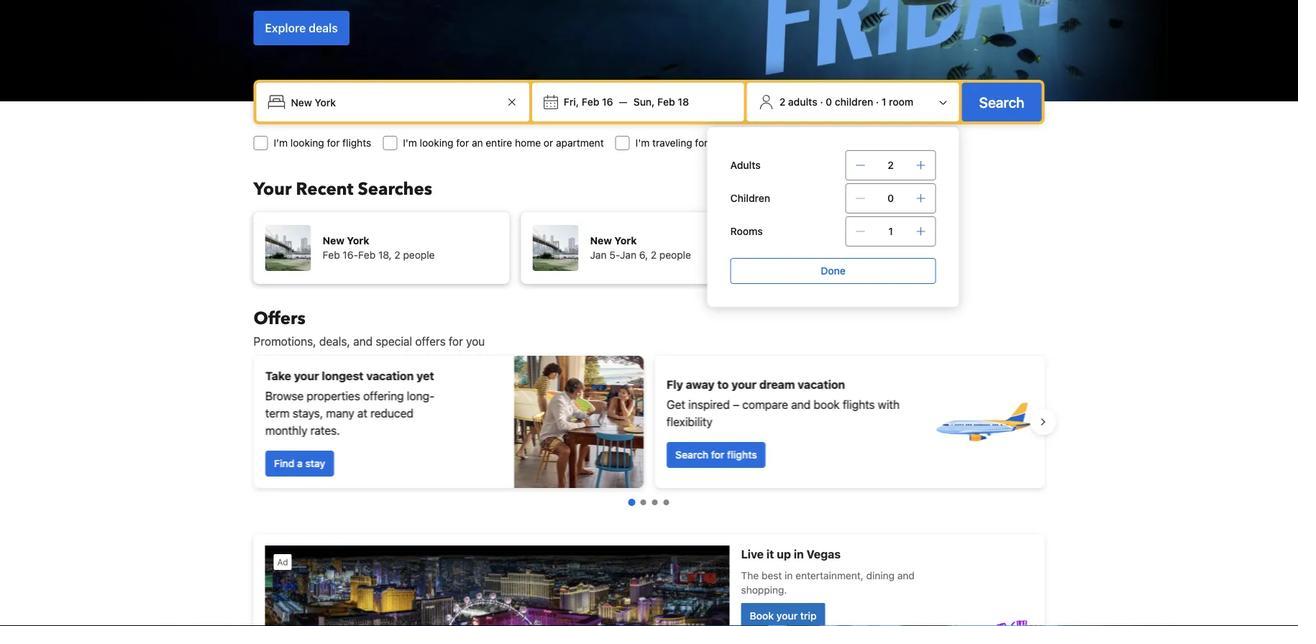 Task type: describe. For each thing, give the bounding box(es) containing it.
long-
[[406, 389, 434, 403]]

properties
[[306, 389, 360, 403]]

reduced
[[370, 407, 413, 420]]

fri, feb 16 button
[[558, 89, 619, 115]]

i'm looking for an entire home or apartment
[[403, 137, 604, 149]]

take your longest vacation yet browse properties offering long- term stays, many at reduced monthly rates.
[[265, 369, 434, 438]]

2 · from the left
[[876, 96, 879, 108]]

yet
[[416, 369, 434, 383]]

find a stay
[[274, 458, 325, 470]]

for down flexibility on the right of page
[[711, 449, 724, 461]]

apartment
[[556, 137, 604, 149]]

york for 5-
[[614, 235, 637, 247]]

search for flights
[[675, 449, 757, 461]]

—
[[619, 96, 628, 108]]

deals,
[[319, 335, 350, 348]]

children
[[835, 96, 873, 108]]

for for an
[[456, 137, 469, 149]]

search button
[[962, 83, 1042, 122]]

away
[[685, 378, 714, 392]]

rooms
[[730, 225, 763, 237]]

2 inside the 2 adults · 0 children · 1 room button
[[779, 96, 785, 108]]

i'm for i'm traveling for work
[[635, 137, 650, 149]]

5-
[[609, 249, 620, 261]]

offers
[[253, 307, 305, 330]]

find a stay link
[[265, 451, 334, 477]]

people for feb 16-feb 18, 2 people
[[403, 249, 435, 261]]

new for feb
[[323, 235, 344, 247]]

many
[[326, 407, 354, 420]]

2 down room
[[888, 159, 894, 171]]

fly
[[666, 378, 683, 392]]

your inside take your longest vacation yet browse properties offering long- term stays, many at reduced monthly rates.
[[294, 369, 319, 383]]

stays,
[[292, 407, 323, 420]]

feb left "16"
[[582, 96, 599, 108]]

adults
[[788, 96, 817, 108]]

fly away to your dream vacation get inspired – compare and book flights with flexibility
[[666, 378, 899, 429]]

special
[[376, 335, 412, 348]]

vacation inside take your longest vacation yet browse properties offering long- term stays, many at reduced monthly rates.
[[366, 369, 413, 383]]

offers
[[415, 335, 446, 348]]

with
[[878, 398, 899, 412]]

search for flights link
[[666, 442, 765, 468]]

explore deals
[[265, 21, 338, 35]]

flexibility
[[666, 415, 712, 429]]

2 jan from the left
[[620, 249, 636, 261]]

offers promotions, deals, and special offers for you
[[253, 307, 485, 348]]

vacation inside the fly away to your dream vacation get inspired – compare and book flights with flexibility
[[797, 378, 845, 392]]

i'm traveling for work
[[635, 137, 733, 149]]

done
[[821, 265, 846, 277]]

inspired
[[688, 398, 729, 412]]

–
[[732, 398, 739, 412]]

i'm for i'm looking for an entire home or apartment
[[403, 137, 417, 149]]

2 adults · 0 children · 1 room
[[779, 96, 913, 108]]

progress bar inside offers main content
[[628, 499, 669, 506]]

fri, feb 16 — sun, feb 18
[[564, 96, 689, 108]]

flights inside search for flights link
[[727, 449, 757, 461]]

feb left 16-
[[323, 249, 340, 261]]

and inside offers promotions, deals, and special offers for you
[[353, 335, 373, 348]]

traveling
[[652, 137, 692, 149]]

searches
[[358, 177, 432, 201]]

sun, feb 18 button
[[628, 89, 695, 115]]

compare
[[742, 398, 788, 412]]

1 horizontal spatial 1
[[888, 225, 893, 237]]

take your longest vacation yet image
[[514, 356, 643, 488]]

0 inside button
[[826, 96, 832, 108]]



Task type: locate. For each thing, give the bounding box(es) containing it.
region
[[242, 350, 1056, 494]]

0 horizontal spatial 1
[[882, 96, 886, 108]]

· right adults
[[820, 96, 823, 108]]

at
[[357, 407, 367, 420]]

1 vertical spatial 1
[[888, 225, 893, 237]]

feb
[[582, 96, 599, 108], [657, 96, 675, 108], [323, 249, 340, 261], [358, 249, 375, 261]]

york up 16-
[[347, 235, 369, 247]]

1 vertical spatial search
[[675, 449, 708, 461]]

flights inside the fly away to your dream vacation get inspired – compare and book flights with flexibility
[[842, 398, 875, 412]]

feb left 18,
[[358, 249, 375, 261]]

1 jan from the left
[[590, 249, 607, 261]]

home
[[515, 137, 541, 149]]

flights up your recent searches
[[342, 137, 371, 149]]

new york jan 5-jan 6, 2 people
[[590, 235, 691, 261]]

explore deals link
[[253, 11, 349, 45]]

1 horizontal spatial i'm
[[635, 137, 650, 149]]

york inside new york jan 5-jan 6, 2 people
[[614, 235, 637, 247]]

0 horizontal spatial new
[[323, 235, 344, 247]]

flights
[[342, 137, 371, 149], [842, 398, 875, 412], [727, 449, 757, 461]]

looking left 'an'
[[420, 137, 453, 149]]

0 horizontal spatial 0
[[826, 96, 832, 108]]

0 horizontal spatial vacation
[[366, 369, 413, 383]]

i'm looking for flights
[[274, 137, 371, 149]]

16
[[602, 96, 613, 108]]

search for search
[[979, 93, 1024, 110]]

people right 6,
[[659, 249, 691, 261]]

york up the '5-'
[[614, 235, 637, 247]]

2 adults · 0 children · 1 room button
[[753, 88, 953, 116]]

18
[[678, 96, 689, 108]]

0 vertical spatial search
[[979, 93, 1024, 110]]

sun,
[[633, 96, 655, 108]]

search inside button
[[979, 93, 1024, 110]]

1 people from the left
[[403, 249, 435, 261]]

new up the '5-'
[[590, 235, 612, 247]]

for left work
[[695, 137, 708, 149]]

entire
[[486, 137, 512, 149]]

2 inside new york jan 5-jan 6, 2 people
[[651, 249, 657, 261]]

your
[[294, 369, 319, 383], [731, 378, 756, 392]]

i'm
[[274, 137, 288, 149]]

1 vertical spatial 0
[[887, 192, 894, 204]]

0 horizontal spatial i'm
[[403, 137, 417, 149]]

new inside the new york feb 16-feb 18, 2 people
[[323, 235, 344, 247]]

1 horizontal spatial your
[[731, 378, 756, 392]]

people inside new york jan 5-jan 6, 2 people
[[659, 249, 691, 261]]

1 horizontal spatial york
[[614, 235, 637, 247]]

1 horizontal spatial search
[[979, 93, 1024, 110]]

1 horizontal spatial 0
[[887, 192, 894, 204]]

1 new from the left
[[323, 235, 344, 247]]

your inside the fly away to your dream vacation get inspired – compare and book flights with flexibility
[[731, 378, 756, 392]]

· right children
[[876, 96, 879, 108]]

york for 16-
[[347, 235, 369, 247]]

2 left adults
[[779, 96, 785, 108]]

jan
[[590, 249, 607, 261], [620, 249, 636, 261]]

2 right 18,
[[394, 249, 400, 261]]

2 new from the left
[[590, 235, 612, 247]]

recent
[[296, 177, 353, 201]]

2 york from the left
[[614, 235, 637, 247]]

and
[[353, 335, 373, 348], [791, 398, 810, 412]]

1 horizontal spatial flights
[[727, 449, 757, 461]]

1 horizontal spatial ·
[[876, 96, 879, 108]]

a
[[297, 458, 302, 470]]

1 left room
[[882, 96, 886, 108]]

your right take
[[294, 369, 319, 383]]

Where are you going? field
[[285, 89, 503, 115]]

deals
[[309, 21, 338, 35]]

1 · from the left
[[820, 96, 823, 108]]

looking for i'm
[[420, 137, 453, 149]]

for for work
[[695, 137, 708, 149]]

flights down –
[[727, 449, 757, 461]]

i'm
[[403, 137, 417, 149], [635, 137, 650, 149]]

an
[[472, 137, 483, 149]]

2 vertical spatial flights
[[727, 449, 757, 461]]

book
[[813, 398, 839, 412]]

1 york from the left
[[347, 235, 369, 247]]

flights left "with"
[[842, 398, 875, 412]]

monthly
[[265, 424, 307, 438]]

looking for i'm
[[290, 137, 324, 149]]

looking right i'm
[[290, 137, 324, 149]]

fri,
[[564, 96, 579, 108]]

1 horizontal spatial jan
[[620, 249, 636, 261]]

jan left 6,
[[620, 249, 636, 261]]

vacation
[[366, 369, 413, 383], [797, 378, 845, 392]]

take
[[265, 369, 291, 383]]

people right 18,
[[403, 249, 435, 261]]

·
[[820, 96, 823, 108], [876, 96, 879, 108]]

i'm down the where are you going? field
[[403, 137, 417, 149]]

1 inside button
[[882, 96, 886, 108]]

stay
[[305, 458, 325, 470]]

dream
[[759, 378, 795, 392]]

done button
[[730, 258, 936, 284]]

new for jan
[[590, 235, 612, 247]]

advertisement region
[[253, 534, 1045, 626]]

0 vertical spatial and
[[353, 335, 373, 348]]

2 people from the left
[[659, 249, 691, 261]]

and right deals,
[[353, 335, 373, 348]]

1 i'm from the left
[[403, 137, 417, 149]]

0 vertical spatial flights
[[342, 137, 371, 149]]

0 horizontal spatial ·
[[820, 96, 823, 108]]

0 horizontal spatial and
[[353, 335, 373, 348]]

2 looking from the left
[[420, 137, 453, 149]]

1 horizontal spatial vacation
[[797, 378, 845, 392]]

0 horizontal spatial looking
[[290, 137, 324, 149]]

1 vertical spatial flights
[[842, 398, 875, 412]]

work
[[711, 137, 733, 149]]

room
[[889, 96, 913, 108]]

1
[[882, 96, 886, 108], [888, 225, 893, 237]]

people inside the new york feb 16-feb 18, 2 people
[[403, 249, 435, 261]]

18,
[[378, 249, 392, 261]]

jan left the '5-'
[[590, 249, 607, 261]]

new up 16-
[[323, 235, 344, 247]]

6,
[[639, 249, 648, 261]]

get
[[666, 398, 685, 412]]

2 i'm from the left
[[635, 137, 650, 149]]

people for jan 5-jan 6, 2 people
[[659, 249, 691, 261]]

2 right 6,
[[651, 249, 657, 261]]

0 vertical spatial 1
[[882, 96, 886, 108]]

2
[[779, 96, 785, 108], [888, 159, 894, 171], [394, 249, 400, 261], [651, 249, 657, 261]]

for up recent
[[327, 137, 340, 149]]

york
[[347, 235, 369, 247], [614, 235, 637, 247]]

rates.
[[310, 424, 340, 438]]

2 horizontal spatial flights
[[842, 398, 875, 412]]

you
[[466, 335, 485, 348]]

offering
[[363, 389, 403, 403]]

1 up done button
[[888, 225, 893, 237]]

or
[[544, 137, 553, 149]]

0 horizontal spatial search
[[675, 449, 708, 461]]

explore
[[265, 21, 306, 35]]

for left 'an'
[[456, 137, 469, 149]]

1 horizontal spatial looking
[[420, 137, 453, 149]]

children
[[730, 192, 770, 204]]

1 looking from the left
[[290, 137, 324, 149]]

for inside offers promotions, deals, and special offers for you
[[449, 335, 463, 348]]

feb left 18
[[657, 96, 675, 108]]

fly away to your dream vacation image
[[932, 372, 1033, 472]]

search for search for flights
[[675, 449, 708, 461]]

vacation up offering
[[366, 369, 413, 383]]

longest
[[321, 369, 363, 383]]

0 horizontal spatial jan
[[590, 249, 607, 261]]

progress bar
[[628, 499, 669, 506]]

for for flights
[[327, 137, 340, 149]]

0 horizontal spatial your
[[294, 369, 319, 383]]

looking
[[290, 137, 324, 149], [420, 137, 453, 149]]

new
[[323, 235, 344, 247], [590, 235, 612, 247]]

16-
[[343, 249, 358, 261]]

your right to
[[731, 378, 756, 392]]

1 horizontal spatial and
[[791, 398, 810, 412]]

for
[[327, 137, 340, 149], [456, 137, 469, 149], [695, 137, 708, 149], [449, 335, 463, 348], [711, 449, 724, 461]]

offers main content
[[242, 307, 1056, 626]]

for left you
[[449, 335, 463, 348]]

new inside new york jan 5-jan 6, 2 people
[[590, 235, 612, 247]]

0 vertical spatial 0
[[826, 96, 832, 108]]

adults
[[730, 159, 761, 171]]

2 inside the new york feb 16-feb 18, 2 people
[[394, 249, 400, 261]]

search inside region
[[675, 449, 708, 461]]

i'm left traveling
[[635, 137, 650, 149]]

0
[[826, 96, 832, 108], [887, 192, 894, 204]]

0 horizontal spatial people
[[403, 249, 435, 261]]

1 horizontal spatial new
[[590, 235, 612, 247]]

your recent searches
[[253, 177, 432, 201]]

search
[[979, 93, 1024, 110], [675, 449, 708, 461]]

new york feb 16-feb 18, 2 people
[[323, 235, 435, 261]]

term
[[265, 407, 289, 420]]

vacation up book
[[797, 378, 845, 392]]

york inside the new york feb 16-feb 18, 2 people
[[347, 235, 369, 247]]

0 horizontal spatial york
[[347, 235, 369, 247]]

and left book
[[791, 398, 810, 412]]

promotions,
[[253, 335, 316, 348]]

people
[[403, 249, 435, 261], [659, 249, 691, 261]]

your
[[253, 177, 292, 201]]

browse
[[265, 389, 303, 403]]

0 horizontal spatial flights
[[342, 137, 371, 149]]

and inside the fly away to your dream vacation get inspired – compare and book flights with flexibility
[[791, 398, 810, 412]]

to
[[717, 378, 728, 392]]

1 vertical spatial and
[[791, 398, 810, 412]]

1 horizontal spatial people
[[659, 249, 691, 261]]

find
[[274, 458, 294, 470]]

region containing take your longest vacation yet
[[242, 350, 1056, 494]]



Task type: vqa. For each thing, say whether or not it's contained in the screenshot.
the has to the top
no



